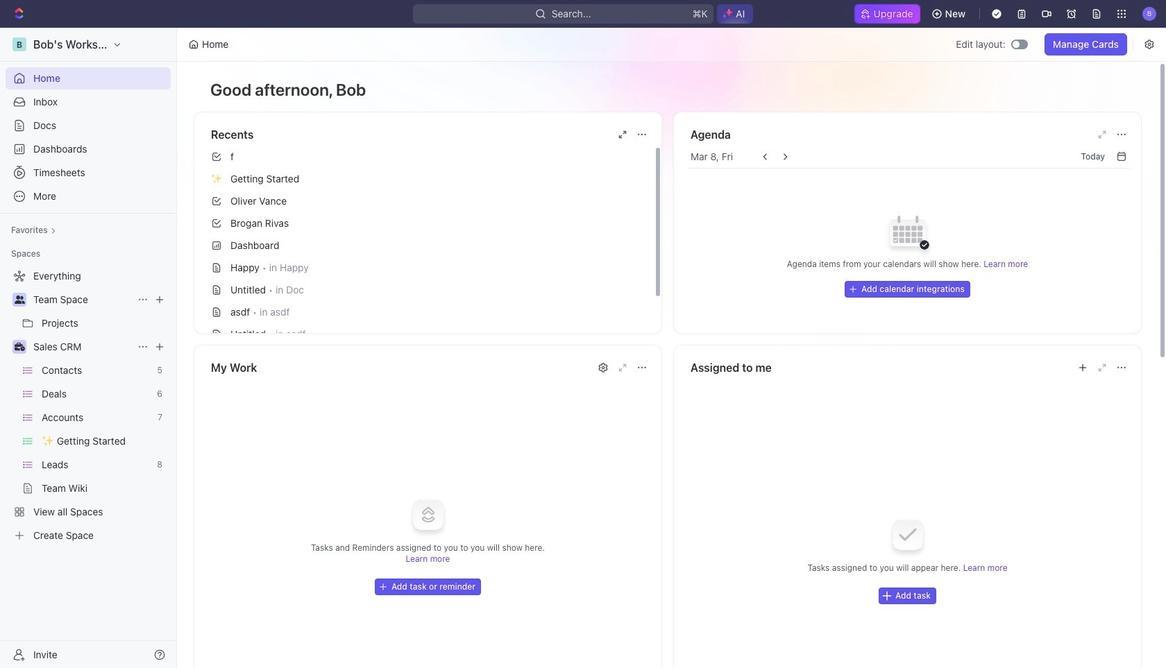 Task type: describe. For each thing, give the bounding box(es) containing it.
sidebar navigation
[[0, 28, 180, 668]]

tree inside "sidebar" navigation
[[6, 265, 171, 547]]

business time image
[[14, 343, 25, 351]]

user group image
[[14, 296, 25, 304]]



Task type: locate. For each thing, give the bounding box(es) containing it.
tree
[[6, 265, 171, 547]]

bob's workspace, , element
[[12, 37, 26, 51]]



Task type: vqa. For each thing, say whether or not it's contained in the screenshot.
Dashboard
no



